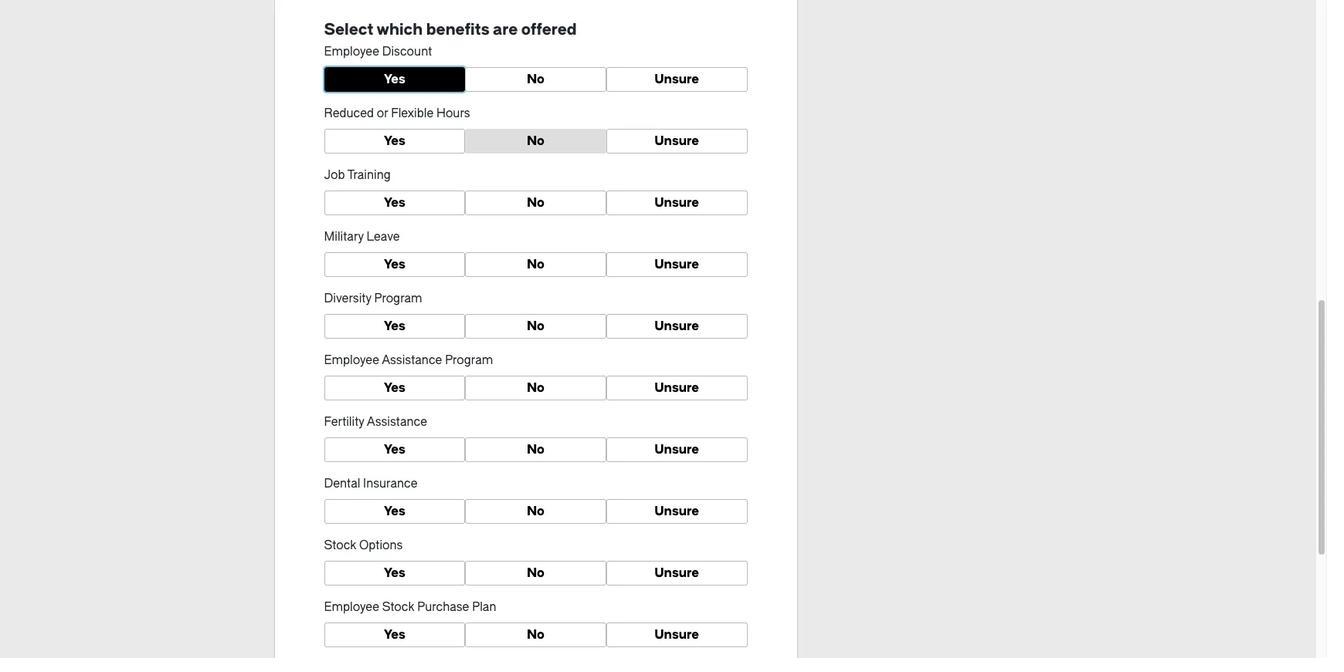 Task type: describe. For each thing, give the bounding box(es) containing it.
diversity program
[[324, 292, 422, 306]]

training
[[347, 168, 391, 182]]

yes button for stock options
[[324, 562, 465, 586]]

no button for job training
[[465, 191, 606, 216]]

unsure for employee stock purchase plan
[[655, 628, 699, 643]]

yes for employee stock purchase plan
[[384, 628, 405, 643]]

unsure for job training
[[655, 195, 699, 210]]

reduced
[[324, 107, 374, 121]]

no for employee assistance program
[[527, 381, 545, 395]]

no button for employee assistance program
[[465, 376, 606, 401]]

unsure for employee assistance program
[[655, 381, 699, 395]]

yes button for diversity program
[[324, 314, 465, 339]]

no button for dental insurance
[[465, 500, 606, 524]]

employee for employee assistance program
[[324, 354, 379, 368]]

are
[[493, 21, 518, 39]]

yes button for military leave
[[324, 253, 465, 277]]

no button for stock options
[[465, 562, 606, 586]]

leave
[[367, 230, 400, 244]]

employee stock purchase plan
[[324, 601, 496, 615]]

0 horizontal spatial program
[[374, 292, 422, 306]]

unsure button for dental insurance
[[606, 500, 747, 524]]

yes button for fertility assistance
[[324, 438, 465, 463]]

yes for dental insurance
[[384, 504, 405, 519]]

no button for employee stock purchase plan
[[465, 623, 606, 648]]

unsure button for fertility assistance
[[606, 438, 747, 463]]

offered
[[521, 21, 577, 39]]

flexible
[[391, 107, 434, 121]]

no for military leave
[[527, 257, 545, 272]]

unsure button for employee assistance program
[[606, 376, 747, 401]]

hours
[[436, 107, 470, 121]]

unsure button for job training
[[606, 191, 747, 216]]

insurance
[[363, 477, 418, 491]]

discount
[[382, 45, 432, 59]]

military
[[324, 230, 364, 244]]

unsure button for employee discount
[[606, 67, 747, 92]]

unsure for military leave
[[655, 257, 699, 272]]

diversity
[[324, 292, 371, 306]]

military leave
[[324, 230, 400, 244]]

yes for employee assistance program
[[384, 381, 405, 395]]

unsure for fertility assistance
[[655, 443, 699, 457]]

yes for stock options
[[384, 566, 405, 581]]

no for employee stock purchase plan
[[527, 628, 545, 643]]

fertility assistance
[[324, 416, 427, 429]]

assistance for employee
[[382, 354, 442, 368]]

1 horizontal spatial program
[[445, 354, 493, 368]]

benefits
[[426, 21, 489, 39]]

yes button for dental insurance
[[324, 500, 465, 524]]

no for job training
[[527, 195, 545, 210]]

yes button for employee stock purchase plan
[[324, 623, 465, 648]]

purchase
[[417, 601, 469, 615]]

or
[[377, 107, 388, 121]]

yes for fertility assistance
[[384, 443, 405, 457]]

no button for employee discount
[[465, 67, 606, 92]]

job
[[324, 168, 345, 182]]

yes button for employee discount
[[324, 67, 465, 92]]

dental
[[324, 477, 360, 491]]



Task type: locate. For each thing, give the bounding box(es) containing it.
3 yes button from the top
[[324, 191, 465, 216]]

2 unsure from the top
[[655, 134, 699, 148]]

employee down the select
[[324, 45, 379, 59]]

3 unsure button from the top
[[606, 191, 747, 216]]

employee for employee stock purchase plan
[[324, 601, 379, 615]]

6 yes button from the top
[[324, 376, 465, 401]]

9 no button from the top
[[465, 562, 606, 586]]

employee assistance program
[[324, 354, 493, 368]]

yes button down options
[[324, 562, 465, 586]]

1 vertical spatial employee
[[324, 354, 379, 368]]

unsure button for reduced or flexible hours
[[606, 129, 747, 154]]

yes down reduced or flexible hours
[[384, 134, 405, 148]]

yes down diversity program
[[384, 319, 405, 334]]

yes button down reduced or flexible hours
[[324, 129, 465, 154]]

employee down stock options
[[324, 601, 379, 615]]

employee down diversity
[[324, 354, 379, 368]]

no button for diversity program
[[465, 314, 606, 339]]

0 vertical spatial assistance
[[382, 354, 442, 368]]

yes button down discount
[[324, 67, 465, 92]]

5 unsure button from the top
[[606, 314, 747, 339]]

yes button up leave
[[324, 191, 465, 216]]

7 yes button from the top
[[324, 438, 465, 463]]

options
[[359, 539, 403, 553]]

yes for diversity program
[[384, 319, 405, 334]]

select
[[324, 21, 373, 39]]

employee
[[324, 45, 379, 59], [324, 354, 379, 368], [324, 601, 379, 615]]

no button for military leave
[[465, 253, 606, 277]]

1 unsure from the top
[[655, 72, 699, 87]]

5 unsure from the top
[[655, 319, 699, 334]]

yes button down employee stock purchase plan
[[324, 623, 465, 648]]

7 unsure button from the top
[[606, 438, 747, 463]]

10 yes button from the top
[[324, 623, 465, 648]]

stock
[[324, 539, 356, 553], [382, 601, 414, 615]]

yes button down leave
[[324, 253, 465, 277]]

job training
[[324, 168, 391, 182]]

no for stock options
[[527, 566, 545, 581]]

employee for employee discount
[[324, 45, 379, 59]]

1 unsure button from the top
[[606, 67, 747, 92]]

3 unsure from the top
[[655, 195, 699, 210]]

9 unsure from the top
[[655, 566, 699, 581]]

8 yes from the top
[[384, 504, 405, 519]]

no button for reduced or flexible hours
[[465, 129, 606, 154]]

10 unsure button from the top
[[606, 623, 747, 648]]

unsure button
[[606, 67, 747, 92], [606, 129, 747, 154], [606, 191, 747, 216], [606, 253, 747, 277], [606, 314, 747, 339], [606, 376, 747, 401], [606, 438, 747, 463], [606, 500, 747, 524], [606, 562, 747, 586], [606, 623, 747, 648]]

10 unsure from the top
[[655, 628, 699, 643]]

unsure for stock options
[[655, 566, 699, 581]]

unsure for dental insurance
[[655, 504, 699, 519]]

select which benefits are offered
[[324, 21, 577, 39]]

1 horizontal spatial stock
[[382, 601, 414, 615]]

fertility
[[324, 416, 364, 429]]

8 no button from the top
[[465, 500, 606, 524]]

4 unsure button from the top
[[606, 253, 747, 277]]

yes button for employee assistance program
[[324, 376, 465, 401]]

assistance
[[382, 354, 442, 368], [367, 416, 427, 429]]

yes for military leave
[[384, 257, 405, 272]]

1 no button from the top
[[465, 67, 606, 92]]

2 yes from the top
[[384, 134, 405, 148]]

no
[[527, 72, 545, 87], [527, 134, 545, 148], [527, 195, 545, 210], [527, 257, 545, 272], [527, 319, 545, 334], [527, 381, 545, 395], [527, 443, 545, 457], [527, 504, 545, 519], [527, 566, 545, 581], [527, 628, 545, 643]]

unsure button for diversity program
[[606, 314, 747, 339]]

5 no button from the top
[[465, 314, 606, 339]]

2 vertical spatial employee
[[324, 601, 379, 615]]

which
[[377, 21, 423, 39]]

yes down discount
[[384, 72, 405, 87]]

8 unsure button from the top
[[606, 500, 747, 524]]

unsure button for employee stock purchase plan
[[606, 623, 747, 648]]

no button
[[465, 67, 606, 92], [465, 129, 606, 154], [465, 191, 606, 216], [465, 253, 606, 277], [465, 314, 606, 339], [465, 376, 606, 401], [465, 438, 606, 463], [465, 500, 606, 524], [465, 562, 606, 586], [465, 623, 606, 648]]

3 yes from the top
[[384, 195, 405, 210]]

yes button down fertility assistance in the bottom of the page
[[324, 438, 465, 463]]

1 yes button from the top
[[324, 67, 465, 92]]

6 yes from the top
[[384, 381, 405, 395]]

yes down fertility assistance in the bottom of the page
[[384, 443, 405, 457]]

unsure for employee discount
[[655, 72, 699, 87]]

7 no from the top
[[527, 443, 545, 457]]

yes button for reduced or flexible hours
[[324, 129, 465, 154]]

5 yes from the top
[[384, 319, 405, 334]]

9 unsure button from the top
[[606, 562, 747, 586]]

yes button
[[324, 67, 465, 92], [324, 129, 465, 154], [324, 191, 465, 216], [324, 253, 465, 277], [324, 314, 465, 339], [324, 376, 465, 401], [324, 438, 465, 463], [324, 500, 465, 524], [324, 562, 465, 586], [324, 623, 465, 648]]

6 unsure button from the top
[[606, 376, 747, 401]]

employee discount
[[324, 45, 432, 59]]

3 no button from the top
[[465, 191, 606, 216]]

4 no button from the top
[[465, 253, 606, 277]]

yes down employee assistance program
[[384, 381, 405, 395]]

4 no from the top
[[527, 257, 545, 272]]

7 no button from the top
[[465, 438, 606, 463]]

yes for job training
[[384, 195, 405, 210]]

no for diversity program
[[527, 319, 545, 334]]

1 employee from the top
[[324, 45, 379, 59]]

4 yes from the top
[[384, 257, 405, 272]]

0 vertical spatial program
[[374, 292, 422, 306]]

7 unsure from the top
[[655, 443, 699, 457]]

2 no button from the top
[[465, 129, 606, 154]]

2 yes button from the top
[[324, 129, 465, 154]]

yes for employee discount
[[384, 72, 405, 87]]

1 vertical spatial assistance
[[367, 416, 427, 429]]

unsure button for military leave
[[606, 253, 747, 277]]

1 no from the top
[[527, 72, 545, 87]]

no for employee discount
[[527, 72, 545, 87]]

yes down leave
[[384, 257, 405, 272]]

no for dental insurance
[[527, 504, 545, 519]]

unsure button for stock options
[[606, 562, 747, 586]]

yes for reduced or flexible hours
[[384, 134, 405, 148]]

1 yes from the top
[[384, 72, 405, 87]]

1 vertical spatial program
[[445, 354, 493, 368]]

6 no from the top
[[527, 381, 545, 395]]

2 unsure button from the top
[[606, 129, 747, 154]]

dental insurance
[[324, 477, 418, 491]]

8 yes button from the top
[[324, 500, 465, 524]]

yes button down diversity program
[[324, 314, 465, 339]]

assistance up fertility assistance in the bottom of the page
[[382, 354, 442, 368]]

1 vertical spatial stock
[[382, 601, 414, 615]]

no for reduced or flexible hours
[[527, 134, 545, 148]]

0 vertical spatial employee
[[324, 45, 379, 59]]

stock left purchase
[[382, 601, 414, 615]]

9 yes from the top
[[384, 566, 405, 581]]

program
[[374, 292, 422, 306], [445, 354, 493, 368]]

0 vertical spatial stock
[[324, 539, 356, 553]]

stock options
[[324, 539, 403, 553]]

6 no button from the top
[[465, 376, 606, 401]]

6 unsure from the top
[[655, 381, 699, 395]]

3 no from the top
[[527, 195, 545, 210]]

yes button down employee assistance program
[[324, 376, 465, 401]]

3 employee from the top
[[324, 601, 379, 615]]

yes down employee stock purchase plan
[[384, 628, 405, 643]]

4 yes button from the top
[[324, 253, 465, 277]]

10 yes from the top
[[384, 628, 405, 643]]

0 horizontal spatial stock
[[324, 539, 356, 553]]

2 no from the top
[[527, 134, 545, 148]]

unsure
[[655, 72, 699, 87], [655, 134, 699, 148], [655, 195, 699, 210], [655, 257, 699, 272], [655, 319, 699, 334], [655, 381, 699, 395], [655, 443, 699, 457], [655, 504, 699, 519], [655, 566, 699, 581], [655, 628, 699, 643]]

yes button for job training
[[324, 191, 465, 216]]

assistance for fertility
[[367, 416, 427, 429]]

4 unsure from the top
[[655, 257, 699, 272]]

yes down options
[[384, 566, 405, 581]]

2 employee from the top
[[324, 354, 379, 368]]

yes up leave
[[384, 195, 405, 210]]

10 no from the top
[[527, 628, 545, 643]]

yes button down insurance
[[324, 500, 465, 524]]

no for fertility assistance
[[527, 443, 545, 457]]

assistance right the 'fertility'
[[367, 416, 427, 429]]

plan
[[472, 601, 496, 615]]

8 no from the top
[[527, 504, 545, 519]]

5 yes button from the top
[[324, 314, 465, 339]]

10 no button from the top
[[465, 623, 606, 648]]

8 unsure from the top
[[655, 504, 699, 519]]

yes
[[384, 72, 405, 87], [384, 134, 405, 148], [384, 195, 405, 210], [384, 257, 405, 272], [384, 319, 405, 334], [384, 381, 405, 395], [384, 443, 405, 457], [384, 504, 405, 519], [384, 566, 405, 581], [384, 628, 405, 643]]

7 yes from the top
[[384, 443, 405, 457]]

stock left options
[[324, 539, 356, 553]]

5 no from the top
[[527, 319, 545, 334]]

reduced or flexible hours
[[324, 107, 470, 121]]

9 yes button from the top
[[324, 562, 465, 586]]

unsure for reduced or flexible hours
[[655, 134, 699, 148]]

unsure for diversity program
[[655, 319, 699, 334]]

yes down insurance
[[384, 504, 405, 519]]

9 no from the top
[[527, 566, 545, 581]]

no button for fertility assistance
[[465, 438, 606, 463]]



Task type: vqa. For each thing, say whether or not it's contained in the screenshot.
eighth No from the bottom of the page
yes



